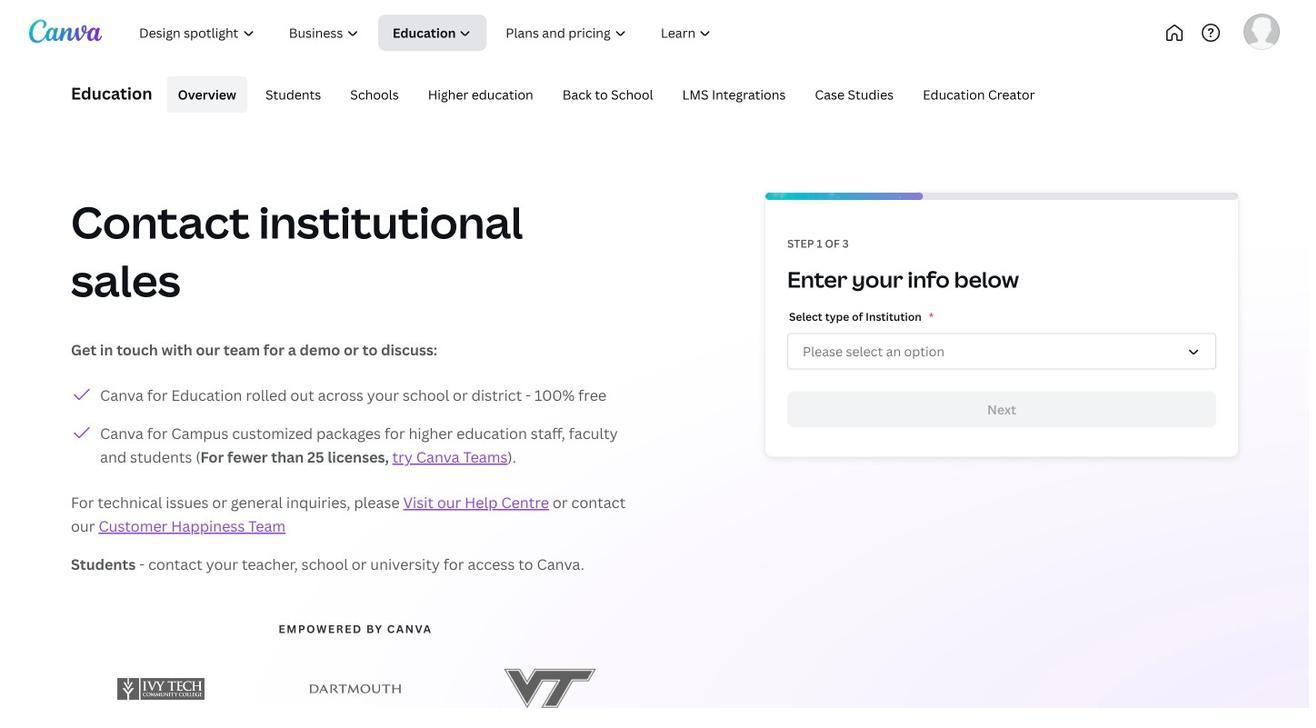 Task type: describe. For each thing, give the bounding box(es) containing it.
dartmouth image
[[310, 675, 401, 704]]

virginia tech image
[[504, 648, 596, 708]]



Task type: vqa. For each thing, say whether or not it's contained in the screenshot.
Ivy Tech image
yes



Task type: locate. For each thing, give the bounding box(es) containing it.
ivy tech image
[[115, 670, 207, 708]]

top level navigation element
[[124, 15, 789, 51]]

menu bar
[[160, 76, 1046, 113]]



